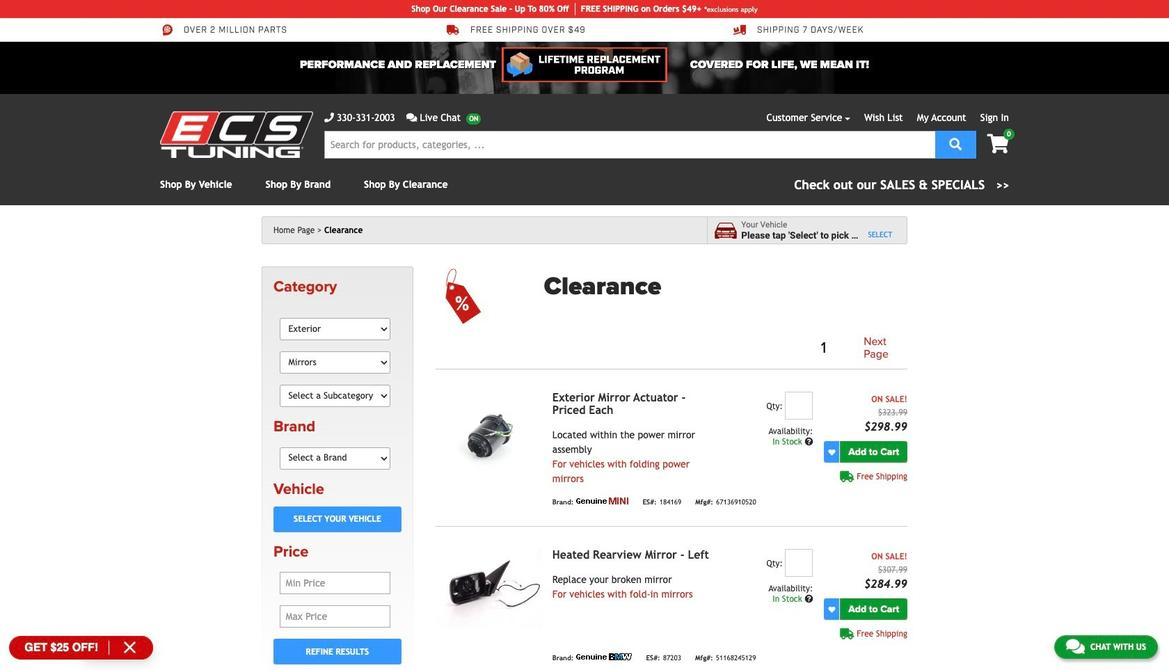 Task type: describe. For each thing, give the bounding box(es) containing it.
question circle image
[[805, 596, 814, 604]]

add to wish list image
[[829, 449, 836, 456]]

comments image
[[1067, 639, 1086, 655]]

es#87203 - 51168245129 - heated rearview mirror - left - replace your broken mirror - genuine bmw - bmw image
[[436, 550, 542, 629]]

Min Price number field
[[280, 573, 391, 595]]

Max Price number field
[[280, 606, 391, 628]]

search image
[[950, 138, 963, 150]]

genuine mini - corporate logo image
[[577, 498, 629, 505]]

genuine bmw - corporate logo image
[[577, 654, 633, 661]]

es#184169 - 67136910520 - exterior mirror actuator - priced each - located within the power mirror assembly - genuine mini - mini image
[[436, 392, 542, 472]]

Search text field
[[325, 131, 936, 159]]

add to wish list image
[[829, 606, 836, 613]]

comments image
[[406, 113, 417, 123]]

question circle image
[[805, 438, 814, 447]]

lifetime replacement program banner image
[[502, 47, 668, 82]]



Task type: vqa. For each thing, say whether or not it's contained in the screenshot.
the left a
no



Task type: locate. For each thing, give the bounding box(es) containing it.
shopping cart image
[[988, 134, 1010, 154]]

paginated product list navigation navigation
[[544, 334, 908, 364]]

ecs tuning image
[[160, 111, 313, 158]]

None number field
[[786, 392, 814, 420], [786, 550, 814, 577], [786, 392, 814, 420], [786, 550, 814, 577]]

phone image
[[325, 113, 334, 123]]



